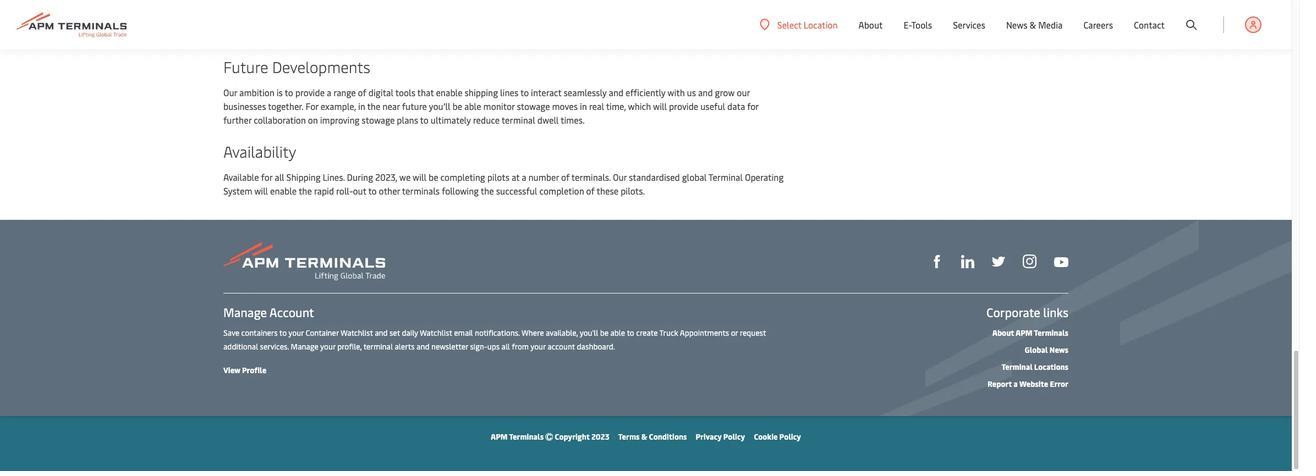 Task type: locate. For each thing, give the bounding box(es) containing it.
terms & conditions
[[618, 432, 687, 442]]

news inside news & media dropdown button
[[1006, 19, 1028, 31]]

0 vertical spatial terminal
[[709, 171, 743, 183]]

terminal inside save containers to your container watchlist and set daily watchlist email notifications. where available, you'll be able to create truck appointments or request additional services. manage your profile, terminal alerts and newsletter sign-ups all from your account dashboard.
[[364, 342, 393, 352]]

2 vertical spatial a
[[1014, 379, 1018, 390]]

1 horizontal spatial policy
[[779, 432, 801, 442]]

the down shipping on the top of the page
[[299, 185, 312, 197]]

0 vertical spatial enable
[[436, 86, 463, 98]]

1 vertical spatial a
[[522, 171, 526, 183]]

ups
[[487, 342, 500, 352]]

the down "pilots"
[[481, 185, 494, 197]]

1 horizontal spatial provide
[[669, 100, 698, 112]]

a inside available for all shipping lines. during 2023, we will be completing pilots at a number of terminals. our standardised global terminal operating system will enable the rapid roll-out to other terminals following the successful completion of these pilots.
[[522, 171, 526, 183]]

0 horizontal spatial policy
[[723, 432, 745, 442]]

1 horizontal spatial in
[[580, 100, 587, 112]]

0 vertical spatial a
[[327, 86, 331, 98]]

news & media button
[[1006, 0, 1063, 50]]

policy right privacy
[[723, 432, 745, 442]]

enable up the you'll
[[436, 86, 463, 98]]

to right out
[[368, 185, 377, 197]]

stowage down the 'interact'
[[517, 100, 550, 112]]

& inside dropdown button
[[1030, 19, 1036, 31]]

be up ultimately
[[453, 100, 462, 112]]

cookie policy link
[[754, 432, 801, 442]]

interact
[[531, 86, 562, 98]]

able up dashboard.
[[610, 328, 625, 338]]

policy right cookie
[[779, 432, 801, 442]]

1 vertical spatial about
[[992, 328, 1014, 338]]

1 horizontal spatial stowage
[[517, 100, 550, 112]]

grow
[[715, 86, 735, 98]]

your down account
[[288, 328, 304, 338]]

all
[[275, 171, 284, 183], [502, 342, 510, 352]]

be up "terminals"
[[429, 171, 438, 183]]

about down 'corporate'
[[992, 328, 1014, 338]]

terminals
[[1034, 328, 1069, 338], [509, 432, 544, 442]]

digital
[[369, 86, 393, 98]]

0 horizontal spatial apm
[[491, 432, 508, 442]]

of up completion
[[561, 171, 570, 183]]

services button
[[953, 0, 985, 50]]

standardised
[[629, 171, 680, 183]]

for right "available"
[[261, 171, 273, 183]]

manage inside save containers to your container watchlist and set daily watchlist email notifications. where available, you'll be able to create truck appointments or request additional services. manage your profile, terminal alerts and newsletter sign-ups all from your account dashboard.
[[291, 342, 319, 352]]

able down shipping
[[464, 100, 481, 112]]

will right system
[[254, 185, 268, 197]]

0 vertical spatial terminals
[[1034, 328, 1069, 338]]

privacy
[[696, 432, 722, 442]]

0 vertical spatial be
[[453, 100, 462, 112]]

will down efficiently
[[653, 100, 667, 112]]

container
[[306, 328, 339, 338]]

1 horizontal spatial will
[[413, 171, 426, 183]]

0 horizontal spatial provide
[[295, 86, 325, 98]]

watchlist up profile,
[[341, 328, 373, 338]]

watchlist
[[341, 328, 373, 338], [420, 328, 452, 338]]

about
[[859, 19, 883, 31], [992, 328, 1014, 338]]

1 horizontal spatial terminal
[[1002, 362, 1033, 373]]

terminals left ⓒ
[[509, 432, 544, 442]]

2 vertical spatial be
[[600, 328, 609, 338]]

alerts
[[395, 342, 415, 352]]

to right lines
[[520, 86, 529, 98]]

news left 'media'
[[1006, 19, 1028, 31]]

view profile link
[[223, 365, 266, 376]]

manage down the container
[[291, 342, 319, 352]]

provide up "for"
[[295, 86, 325, 98]]

1 vertical spatial all
[[502, 342, 510, 352]]

from
[[512, 342, 529, 352]]

shipping
[[286, 171, 321, 183]]

dashboard.
[[577, 342, 615, 352]]

& right terms
[[641, 432, 647, 442]]

you tube link
[[1054, 254, 1069, 268]]

global
[[682, 171, 707, 183]]

terminal down "monitor"
[[502, 114, 535, 126]]

0 horizontal spatial terminals
[[509, 432, 544, 442]]

2 horizontal spatial a
[[1014, 379, 1018, 390]]

able
[[464, 100, 481, 112], [610, 328, 625, 338]]

1 horizontal spatial for
[[747, 100, 759, 112]]

manage
[[223, 304, 267, 321], [291, 342, 319, 352]]

1 horizontal spatial of
[[561, 171, 570, 183]]

1 horizontal spatial watchlist
[[420, 328, 452, 338]]

for right data at right
[[747, 100, 759, 112]]

all right ups
[[502, 342, 510, 352]]

time,
[[606, 100, 626, 112]]

0 vertical spatial news
[[1006, 19, 1028, 31]]

1 vertical spatial able
[[610, 328, 625, 338]]

all left shipping on the top of the page
[[275, 171, 284, 183]]

will
[[653, 100, 667, 112], [413, 171, 426, 183], [254, 185, 268, 197]]

1 horizontal spatial apm
[[1016, 328, 1033, 338]]

0 horizontal spatial stowage
[[362, 114, 395, 126]]

2 horizontal spatial will
[[653, 100, 667, 112]]

contact
[[1134, 19, 1165, 31]]

1 vertical spatial terminal
[[1002, 362, 1033, 373]]

lines.
[[323, 171, 345, 183]]

0 vertical spatial terminal
[[502, 114, 535, 126]]

and right us
[[698, 86, 713, 98]]

be right you'll
[[600, 328, 609, 338]]

1 vertical spatial enable
[[270, 185, 297, 197]]

view profile
[[223, 365, 266, 376]]

our
[[737, 86, 750, 98]]

and right alerts
[[417, 342, 429, 352]]

select location button
[[760, 18, 838, 31]]

range
[[334, 86, 356, 98]]

terminal
[[709, 171, 743, 183], [1002, 362, 1033, 373]]

1 vertical spatial stowage
[[362, 114, 395, 126]]

2 in from the left
[[580, 100, 587, 112]]

apm down corporate links
[[1016, 328, 1033, 338]]

1 watchlist from the left
[[341, 328, 373, 338]]

2 watchlist from the left
[[420, 328, 452, 338]]

completing
[[440, 171, 485, 183]]

careers button
[[1084, 0, 1113, 50]]

will up "terminals"
[[413, 171, 426, 183]]

select location
[[777, 18, 838, 31]]

other
[[379, 185, 400, 197]]

0 vertical spatial all
[[275, 171, 284, 183]]

1 vertical spatial news
[[1050, 345, 1069, 355]]

careers
[[1084, 19, 1113, 31]]

and left the set at the bottom left of the page
[[375, 328, 388, 338]]

these
[[597, 185, 619, 197]]

policy
[[723, 432, 745, 442], [779, 432, 801, 442]]

available for all shipping lines. during 2023, we will be completing pilots at a number of terminals. our standardised global terminal operating system will enable the rapid roll-out to other terminals following the successful completion of these pilots.
[[223, 171, 784, 197]]

1 vertical spatial &
[[641, 432, 647, 442]]

be inside available for all shipping lines. during 2023, we will be completing pilots at a number of terminals. our standardised global terminal operating system will enable the rapid roll-out to other terminals following the successful completion of these pilots.
[[429, 171, 438, 183]]

1 horizontal spatial about
[[992, 328, 1014, 338]]

completion
[[539, 185, 584, 197]]

1 horizontal spatial terminals
[[1034, 328, 1069, 338]]

1 horizontal spatial a
[[522, 171, 526, 183]]

0 vertical spatial will
[[653, 100, 667, 112]]

for inside our ambition is to provide a range of digital tools that enable shipping lines to interact seamlessly and efficiently with us and grow our businesses together. for example, in the near future you'll be able monitor stowage moves in real time, which will provide useful data for further collaboration on improving stowage plans to ultimately reduce terminal dwell times.
[[747, 100, 759, 112]]

of right range
[[358, 86, 366, 98]]

0 vertical spatial manage
[[223, 304, 267, 321]]

additional
[[223, 342, 258, 352]]

news & media
[[1006, 19, 1063, 31]]

for
[[747, 100, 759, 112], [261, 171, 273, 183]]

2 vertical spatial of
[[586, 185, 595, 197]]

1 vertical spatial manage
[[291, 342, 319, 352]]

media
[[1038, 19, 1063, 31]]

0 horizontal spatial enable
[[270, 185, 297, 197]]

enable down shipping on the top of the page
[[270, 185, 297, 197]]

0 horizontal spatial for
[[261, 171, 273, 183]]

the inside our ambition is to provide a range of digital tools that enable shipping lines to interact seamlessly and efficiently with us and grow our businesses together. for example, in the near future you'll be able monitor stowage moves in real time, which will provide useful data for further collaboration on improving stowage plans to ultimately reduce terminal dwell times.
[[367, 100, 380, 112]]

terms
[[618, 432, 640, 442]]

your down where
[[531, 342, 546, 352]]

collaboration
[[254, 114, 306, 126]]

roll-
[[336, 185, 353, 197]]

be inside save containers to your container watchlist and set daily watchlist email notifications. where available, you'll be able to create truck appointments or request additional services. manage your profile, terminal alerts and newsletter sign-ups all from your account dashboard.
[[600, 328, 609, 338]]

in left real
[[580, 100, 587, 112]]

terminals up global news link
[[1034, 328, 1069, 338]]

that
[[417, 86, 434, 98]]

0 horizontal spatial terminal
[[364, 342, 393, 352]]

& left 'media'
[[1030, 19, 1036, 31]]

watchlist up newsletter on the left bottom
[[420, 328, 452, 338]]

0 horizontal spatial watchlist
[[341, 328, 373, 338]]

terminal down the set at the bottom left of the page
[[364, 342, 393, 352]]

2 horizontal spatial be
[[600, 328, 609, 338]]

0 vertical spatial about
[[859, 19, 883, 31]]

linkedin__x28_alt_x29__3_ link
[[961, 254, 974, 269]]

0 horizontal spatial news
[[1006, 19, 1028, 31]]

1 horizontal spatial the
[[367, 100, 380, 112]]

1 horizontal spatial news
[[1050, 345, 1069, 355]]

terminal up report a website error link
[[1002, 362, 1033, 373]]

manage account
[[223, 304, 314, 321]]

a right at
[[522, 171, 526, 183]]

able inside save containers to your container watchlist and set daily watchlist email notifications. where available, you'll be able to create truck appointments or request additional services. manage your profile, terminal alerts and newsletter sign-ups all from your account dashboard.
[[610, 328, 625, 338]]

stowage
[[517, 100, 550, 112], [362, 114, 395, 126]]

all inside available for all shipping lines. during 2023, we will be completing pilots at a number of terminals. our standardised global terminal operating system will enable the rapid roll-out to other terminals following the successful completion of these pilots.
[[275, 171, 284, 183]]

the down digital
[[367, 100, 380, 112]]

provide down the with
[[669, 100, 698, 112]]

apm
[[1016, 328, 1033, 338], [491, 432, 508, 442]]

0 horizontal spatial terminal
[[709, 171, 743, 183]]

in right example,
[[358, 100, 365, 112]]

0 vertical spatial for
[[747, 100, 759, 112]]

1 horizontal spatial enable
[[436, 86, 463, 98]]

0 vertical spatial of
[[358, 86, 366, 98]]

of down terminals. our
[[586, 185, 595, 197]]

a right report
[[1014, 379, 1018, 390]]

global news
[[1025, 345, 1069, 355]]

e-tools button
[[904, 0, 932, 50]]

your down the container
[[320, 342, 336, 352]]

0 vertical spatial stowage
[[517, 100, 550, 112]]

1 vertical spatial will
[[413, 171, 426, 183]]

0 horizontal spatial about
[[859, 19, 883, 31]]

1 vertical spatial terminals
[[509, 432, 544, 442]]

0 horizontal spatial &
[[641, 432, 647, 442]]

about for about apm terminals
[[992, 328, 1014, 338]]

terminal right global
[[709, 171, 743, 183]]

stowage down near
[[362, 114, 395, 126]]

2 horizontal spatial of
[[586, 185, 595, 197]]

shape link
[[930, 254, 944, 269]]

0 horizontal spatial able
[[464, 100, 481, 112]]

about left e-
[[859, 19, 883, 31]]

0 horizontal spatial in
[[358, 100, 365, 112]]

& for news
[[1030, 19, 1036, 31]]

0 horizontal spatial manage
[[223, 304, 267, 321]]

data
[[727, 100, 745, 112]]

1 horizontal spatial manage
[[291, 342, 319, 352]]

a left range
[[327, 86, 331, 98]]

1 horizontal spatial able
[[610, 328, 625, 338]]

apm left ⓒ
[[491, 432, 508, 442]]

1 policy from the left
[[723, 432, 745, 442]]

times.
[[561, 114, 585, 126]]

request
[[740, 328, 766, 338]]

1 horizontal spatial terminal
[[502, 114, 535, 126]]

contact button
[[1134, 0, 1165, 50]]

1 vertical spatial for
[[261, 171, 273, 183]]

0 horizontal spatial the
[[299, 185, 312, 197]]

reduce
[[473, 114, 500, 126]]

to right "plans"
[[420, 114, 429, 126]]

0 vertical spatial able
[[464, 100, 481, 112]]

be
[[453, 100, 462, 112], [429, 171, 438, 183], [600, 328, 609, 338]]

0 horizontal spatial a
[[327, 86, 331, 98]]

to inside available for all shipping lines. during 2023, we will be completing pilots at a number of terminals. our standardised global terminal operating system will enable the rapid roll-out to other terminals following the successful completion of these pilots.
[[368, 185, 377, 197]]

1 horizontal spatial &
[[1030, 19, 1036, 31]]

apmt footer logo image
[[223, 242, 385, 281]]

privacy policy
[[696, 432, 745, 442]]

0 vertical spatial &
[[1030, 19, 1036, 31]]

1 vertical spatial be
[[429, 171, 438, 183]]

improving
[[320, 114, 360, 126]]

2 policy from the left
[[779, 432, 801, 442]]

1 horizontal spatial all
[[502, 342, 510, 352]]

to up services.
[[279, 328, 287, 338]]

further
[[223, 114, 252, 126]]

manage up save on the bottom left
[[223, 304, 267, 321]]

terminals. our
[[572, 171, 627, 183]]

1 horizontal spatial be
[[453, 100, 462, 112]]

& for terms
[[641, 432, 647, 442]]

0 horizontal spatial be
[[429, 171, 438, 183]]

1 vertical spatial terminal
[[364, 342, 393, 352]]

2023
[[591, 432, 610, 442]]

0 horizontal spatial of
[[358, 86, 366, 98]]

0 horizontal spatial will
[[254, 185, 268, 197]]

containers
[[241, 328, 278, 338]]

you'll
[[580, 328, 598, 338]]

the
[[367, 100, 380, 112], [299, 185, 312, 197], [481, 185, 494, 197]]

news up locations
[[1050, 345, 1069, 355]]

where
[[522, 328, 544, 338]]

0 horizontal spatial all
[[275, 171, 284, 183]]

cookie policy
[[754, 432, 801, 442]]



Task type: vqa. For each thing, say whether or not it's contained in the screenshot.
History
no



Task type: describe. For each thing, give the bounding box(es) containing it.
enable inside our ambition is to provide a range of digital tools that enable shipping lines to interact seamlessly and efficiently with us and grow our businesses together. for example, in the near future you'll be able monitor stowage moves in real time, which will provide useful data for further collaboration on improving stowage plans to ultimately reduce terminal dwell times.
[[436, 86, 463, 98]]

policy for privacy policy
[[723, 432, 745, 442]]

0 horizontal spatial your
[[288, 328, 304, 338]]

view
[[223, 365, 240, 376]]

businesses
[[223, 100, 266, 112]]

plans
[[397, 114, 418, 126]]

sld screenshot 550 image
[[223, 0, 757, 39]]

system
[[223, 185, 252, 197]]

of inside our ambition is to provide a range of digital tools that enable shipping lines to interact seamlessly and efficiently with us and grow our businesses together. for example, in the near future you'll be able monitor stowage moves in real time, which will provide useful data for further collaboration on improving stowage plans to ultimately reduce terminal dwell times.
[[358, 86, 366, 98]]

error
[[1050, 379, 1069, 390]]

our ambition is to provide a range of digital tools that enable shipping lines to interact seamlessly and efficiently with us and grow our businesses together. for example, in the near future you'll be able monitor stowage moves in real time, which will provide useful data for further collaboration on improving stowage plans to ultimately reduce terminal dwell times.
[[223, 86, 759, 126]]

cookie
[[754, 432, 778, 442]]

report a website error
[[988, 379, 1069, 390]]

be inside our ambition is to provide a range of digital tools that enable shipping lines to interact seamlessly and efficiently with us and grow our businesses together. for example, in the near future you'll be able monitor stowage moves in real time, which will provide useful data for further collaboration on improving stowage plans to ultimately reduce terminal dwell times.
[[453, 100, 462, 112]]

1 horizontal spatial your
[[320, 342, 336, 352]]

terminal locations
[[1002, 362, 1069, 373]]

instagram image
[[1023, 255, 1037, 269]]

availability
[[223, 141, 296, 162]]

for inside available for all shipping lines. during 2023, we will be completing pilots at a number of terminals. our standardised global terminal operating system will enable the rapid roll-out to other terminals following the successful completion of these pilots.
[[261, 171, 273, 183]]

1 vertical spatial provide
[[669, 100, 698, 112]]

e-
[[904, 19, 912, 31]]

report
[[988, 379, 1012, 390]]

2 horizontal spatial your
[[531, 342, 546, 352]]

operating
[[745, 171, 784, 183]]

1 vertical spatial apm
[[491, 432, 508, 442]]

during
[[347, 171, 373, 183]]

to right 'is'
[[285, 86, 293, 98]]

corporate links
[[987, 304, 1069, 321]]

dwell
[[537, 114, 559, 126]]

0 vertical spatial provide
[[295, 86, 325, 98]]

daily
[[402, 328, 418, 338]]

notifications.
[[475, 328, 520, 338]]

all inside save containers to your container watchlist and set daily watchlist email notifications. where available, you'll be able to create truck appointments or request additional services. manage your profile, terminal alerts and newsletter sign-ups all from your account dashboard.
[[502, 342, 510, 352]]

developments
[[272, 56, 370, 77]]

future developments
[[223, 56, 370, 77]]

global
[[1025, 345, 1048, 355]]

1 vertical spatial of
[[561, 171, 570, 183]]

1 in from the left
[[358, 100, 365, 112]]

select
[[777, 18, 802, 31]]

facebook image
[[930, 255, 944, 269]]

our
[[223, 86, 237, 98]]

website
[[1019, 379, 1048, 390]]

2 vertical spatial will
[[254, 185, 268, 197]]

for
[[306, 100, 318, 112]]

linkedin image
[[961, 255, 974, 269]]

ⓒ
[[545, 432, 553, 442]]

services
[[953, 19, 985, 31]]

newsletter
[[431, 342, 468, 352]]

account
[[548, 342, 575, 352]]

terminal inside our ambition is to provide a range of digital tools that enable shipping lines to interact seamlessly and efficiently with us and grow our businesses together. for example, in the near future you'll be able monitor stowage moves in real time, which will provide useful data for further collaboration on improving stowage plans to ultimately reduce terminal dwell times.
[[502, 114, 535, 126]]

we
[[399, 171, 411, 183]]

about apm terminals
[[992, 328, 1069, 338]]

example,
[[321, 100, 356, 112]]

terminals
[[402, 185, 440, 197]]

available
[[223, 171, 259, 183]]

profile,
[[337, 342, 362, 352]]

will inside our ambition is to provide a range of digital tools that enable shipping lines to interact seamlessly and efficiently with us and grow our businesses together. for example, in the near future you'll be able monitor stowage moves in real time, which will provide useful data for further collaboration on improving stowage plans to ultimately reduce terminal dwell times.
[[653, 100, 667, 112]]

policy for cookie policy
[[779, 432, 801, 442]]

on
[[308, 114, 318, 126]]

a inside our ambition is to provide a range of digital tools that enable shipping lines to interact seamlessly and efficiently with us and grow our businesses together. for example, in the near future you'll be able monitor stowage moves in real time, which will provide useful data for further collaboration on improving stowage plans to ultimately reduce terminal dwell times.
[[327, 86, 331, 98]]

global news link
[[1025, 345, 1069, 355]]

is
[[277, 86, 283, 98]]

us
[[687, 86, 696, 98]]

appointments
[[680, 328, 729, 338]]

seamlessly
[[564, 86, 607, 98]]

save containers to your container watchlist and set daily watchlist email notifications. where available, you'll be able to create truck appointments or request additional services. manage your profile, terminal alerts and newsletter sign-ups all from your account dashboard.
[[223, 328, 766, 352]]

terminal inside available for all shipping lines. during 2023, we will be completing pilots at a number of terminals. our standardised global terminal operating system will enable the rapid roll-out to other terminals following the successful completion of these pilots.
[[709, 171, 743, 183]]

twitter image
[[992, 255, 1005, 269]]

to left create
[[627, 328, 634, 338]]

2 horizontal spatial the
[[481, 185, 494, 197]]

create
[[636, 328, 658, 338]]

rapid
[[314, 185, 334, 197]]

near
[[383, 100, 400, 112]]

future
[[402, 100, 427, 112]]

enable inside available for all shipping lines. during 2023, we will be completing pilots at a number of terminals. our standardised global terminal operating system will enable the rapid roll-out to other terminals following the successful completion of these pilots.
[[270, 185, 297, 197]]

apm terminals ⓒ copyright 2023
[[491, 432, 610, 442]]

truck
[[659, 328, 678, 338]]

youtube image
[[1054, 257, 1069, 267]]

lines
[[500, 86, 519, 98]]

which
[[628, 100, 651, 112]]

about apm terminals link
[[992, 328, 1069, 338]]

conditions
[[649, 432, 687, 442]]

about for about
[[859, 19, 883, 31]]

set
[[390, 328, 400, 338]]

fill 44 link
[[992, 254, 1005, 269]]

email
[[454, 328, 473, 338]]

successful
[[496, 185, 537, 197]]

pilots
[[487, 171, 510, 183]]

out
[[353, 185, 366, 197]]

about button
[[859, 0, 883, 50]]

2023,
[[375, 171, 397, 183]]

monitor
[[483, 100, 515, 112]]

sign-
[[470, 342, 487, 352]]

real
[[589, 100, 604, 112]]

able inside our ambition is to provide a range of digital tools that enable shipping lines to interact seamlessly and efficiently with us and grow our businesses together. for example, in the near future you'll be able monitor stowage moves in real time, which will provide useful data for further collaboration on improving stowage plans to ultimately reduce terminal dwell times.
[[464, 100, 481, 112]]

location
[[804, 18, 838, 31]]

available,
[[546, 328, 578, 338]]

future
[[223, 56, 268, 77]]

copyright
[[555, 432, 590, 442]]

following
[[442, 185, 479, 197]]

save
[[223, 328, 239, 338]]

0 vertical spatial apm
[[1016, 328, 1033, 338]]

shipping
[[465, 86, 498, 98]]

and up time,
[[609, 86, 624, 98]]

terms & conditions link
[[618, 432, 687, 442]]

corporate
[[987, 304, 1040, 321]]

useful
[[701, 100, 725, 112]]



